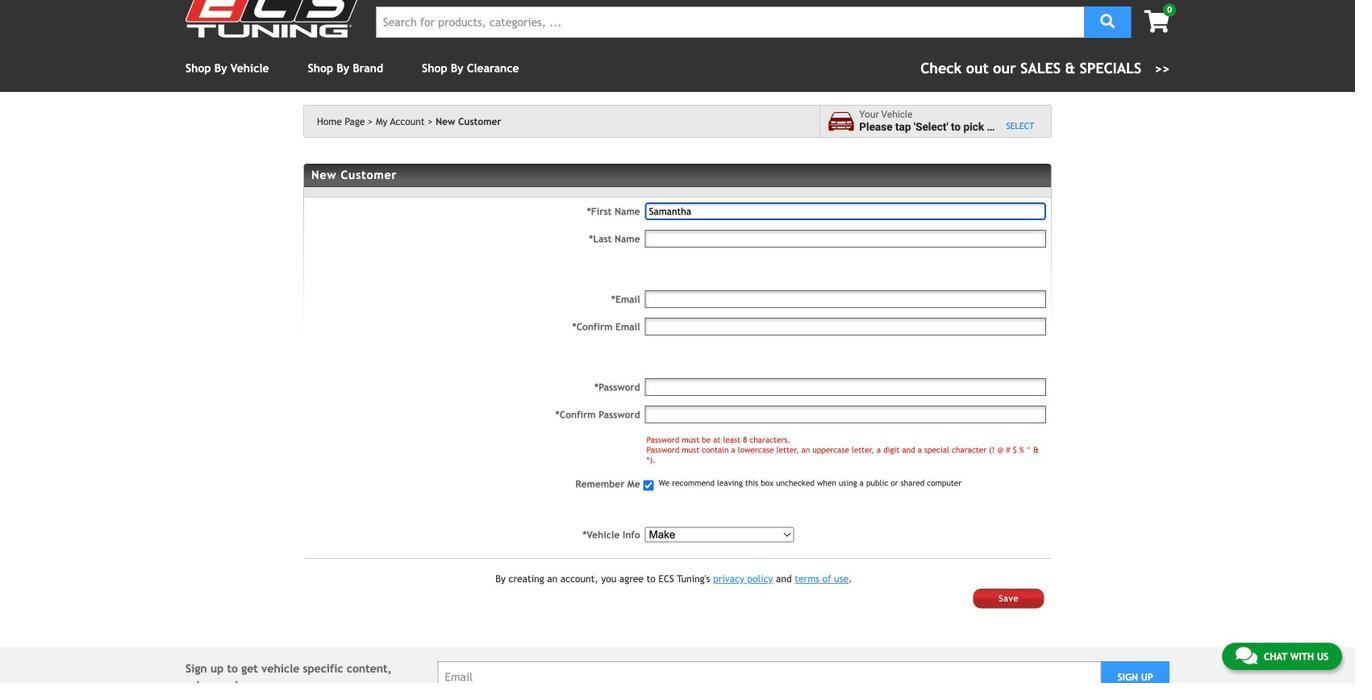 Task type: vqa. For each thing, say whether or not it's contained in the screenshot.
Email email field
yes



Task type: locate. For each thing, give the bounding box(es) containing it.
None password field
[[645, 378, 1046, 396], [645, 406, 1046, 424], [645, 378, 1046, 396], [645, 406, 1046, 424]]

None submit
[[973, 589, 1044, 609]]

shopping cart image
[[1144, 10, 1170, 33]]

ecs tuning image
[[186, 0, 363, 38]]

None text field
[[645, 318, 1046, 336]]

None text field
[[645, 202, 1046, 220], [645, 230, 1046, 248], [645, 290, 1046, 308], [645, 202, 1046, 220], [645, 230, 1046, 248], [645, 290, 1046, 308]]

None checkbox
[[643, 480, 654, 491]]



Task type: describe. For each thing, give the bounding box(es) containing it.
Search text field
[[376, 6, 1084, 38]]

search image
[[1101, 14, 1115, 29]]

Email email field
[[438, 661, 1101, 683]]



